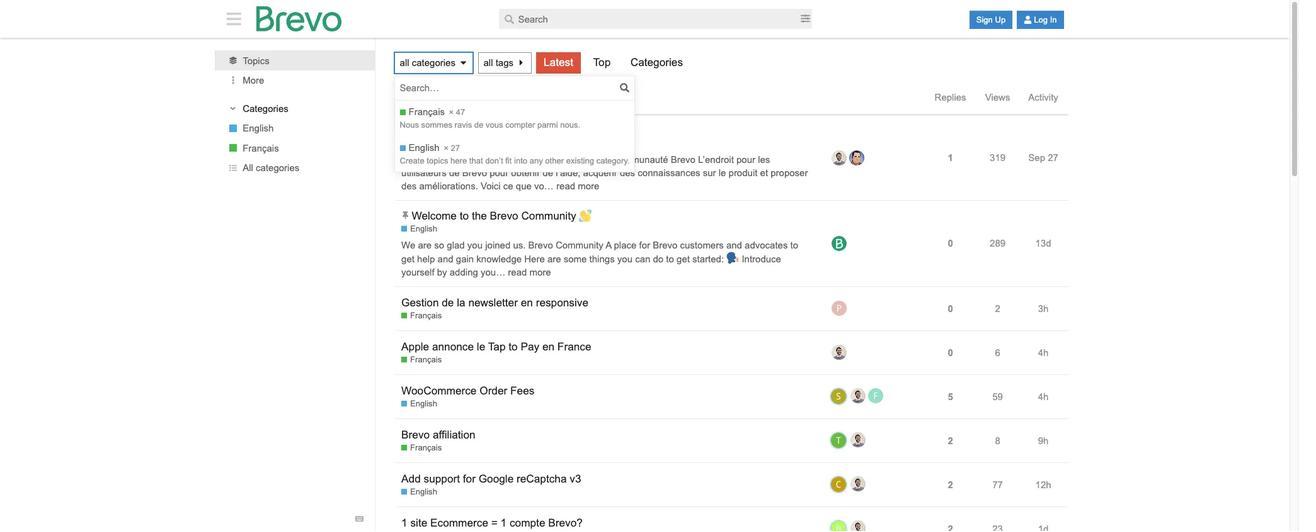 Task type: vqa. For each thing, say whether or not it's contained in the screenshot.
Select… corresponding to Posted by
no



Task type: locate. For each thing, give the bounding box(es) containing it.
google
[[479, 473, 514, 486]]

gestion
[[401, 297, 439, 309]]

1 vertical spatial la
[[457, 297, 465, 309]]

and up by
[[438, 254, 453, 264]]

0 vertical spatial 4h
[[1038, 348, 1049, 358]]

1 horizontal spatial categories
[[412, 57, 456, 68]]

english for 0
[[410, 224, 437, 234]]

1 vertical spatial are
[[547, 254, 561, 264]]

1 vertical spatial 0
[[948, 303, 953, 314]]

0 horizontal spatial are
[[418, 240, 432, 250]]

4h link for apple annonce le tap to pay en france
[[1035, 338, 1052, 368]]

english link down 'add'
[[401, 487, 437, 499]]

la down adding
[[457, 297, 465, 309]]

de right "gestion" on the bottom left of the page
[[442, 297, 454, 309]]

topic
[[401, 92, 423, 103]]

1 vertical spatial 2 button
[[945, 471, 956, 499]]

advocates
[[745, 240, 788, 250]]

0 vertical spatial ahudavert - frequent poster image
[[851, 389, 866, 404]]

0 button for apple annonce le tap to pay en france
[[945, 339, 956, 367]]

la for dans
[[493, 125, 501, 137]]

des down communauté
[[620, 168, 635, 178]]

2 vertical spatial 0 button
[[945, 339, 956, 367]]

latest
[[544, 56, 573, 69]]

categories link
[[623, 52, 691, 73]]

read down l'aide,
[[556, 181, 575, 192]]

0 vertical spatial you
[[467, 240, 483, 250]]

sign
[[976, 15, 993, 25]]

0 horizontal spatial des
[[401, 181, 417, 192]]

289
[[990, 238, 1006, 249]]

ahudavert - frequent poster image right thierry - original poster, most recent poster icon
[[851, 433, 866, 448]]

3 0 from the top
[[948, 348, 953, 358]]

you down place
[[617, 254, 633, 264]]

views
[[985, 92, 1010, 103]]

1 vertical spatial pour
[[490, 168, 509, 178]]

apple
[[401, 341, 429, 353]]

1 get from the left
[[401, 254, 415, 264]]

en right pay
[[542, 341, 555, 353]]

1 ahudavert - frequent poster image from the top
[[851, 389, 866, 404]]

community inside we are so glad you joined us.   brevo community a place for brevo customers and advocates to get help and gain knowledge   here are some things you can do to get started:
[[556, 240, 603, 250]]

search image
[[620, 83, 630, 93]]

1 horizontal spatial and
[[726, 240, 742, 250]]

posters element
[[829, 81, 927, 115]]

ellipsis v image
[[227, 76, 239, 84]]

english down woocommerce in the left of the page
[[410, 399, 437, 409]]

community up some
[[556, 240, 603, 250]]

thierry - original poster, most recent poster image
[[830, 433, 847, 449]]

1 horizontal spatial read
[[556, 181, 575, 192]]

apple annonce le tap to pay en france
[[401, 341, 591, 353]]

français link down "gestion" on the bottom left of the page
[[401, 311, 442, 322]]

1 2 button from the top
[[945, 427, 956, 455]]

more down acquérir
[[578, 181, 599, 192]]

get down "customers"
[[677, 254, 690, 264]]

1 radio item from the top
[[395, 100, 634, 136]]

more down here
[[530, 267, 551, 278]]

ce
[[503, 181, 513, 192]]

le right sur
[[719, 168, 726, 178]]

for inside we are so glad you joined us.   brevo community a place for brevo customers and advocates to get help and gain knowledge   here are some things you can do to get started:
[[639, 240, 650, 250]]

2 all from the left
[[484, 57, 493, 68]]

2 ahudavert - frequent poster image from the top
[[851, 433, 866, 448]]

1 4h link from the top
[[1035, 338, 1052, 368]]

3 0 button from the top
[[945, 339, 956, 367]]

2 2 button from the top
[[945, 471, 956, 499]]

0 vertical spatial and
[[726, 240, 742, 250]]

4h link for woocommerce order fees
[[1035, 382, 1052, 412]]

are
[[418, 240, 432, 250], [547, 254, 561, 264]]

0 vertical spatial 0
[[948, 238, 953, 249]]

here
[[524, 254, 545, 264]]

1 vertical spatial 0 button
[[945, 295, 956, 323]]

english down the welcome
[[410, 224, 437, 234]]

13d
[[1036, 238, 1051, 249]]

shakesmcquakes - original poster, most recent poster image
[[830, 389, 847, 405]]

0 horizontal spatial categories
[[256, 163, 299, 173]]

english link down woocommerce in the left of the page
[[401, 399, 437, 410]]

english down 'add'
[[410, 488, 437, 497]]

2 left 77
[[948, 480, 953, 491]]

2 0 from the top
[[948, 303, 953, 314]]

27
[[1048, 153, 1058, 163]]

français link down apple
[[401, 355, 442, 366]]

la
[[493, 125, 501, 137], [457, 297, 465, 309]]

search image
[[505, 14, 514, 24]]

4h up 9h link
[[1038, 392, 1049, 402]]

5
[[948, 392, 953, 402]]

0 vertical spatial en
[[521, 297, 533, 309]]

ahudavert - frequent poster image left 'fibo - frequent poster' "image"
[[851, 389, 866, 404]]

1 horizontal spatial categories
[[631, 56, 683, 69]]

3h link
[[1035, 294, 1052, 324]]

1 horizontal spatial are
[[547, 254, 561, 264]]

le inside 'nous sommes ravis de vous compter parmi nous.   communauté brevo l'endroit pour les utilisateurs de brevo pour obtenir de l'aide, acquérir des connaissances sur le produit et proposer des améliorations.   voici ce que vo…'
[[719, 168, 726, 178]]

1 horizontal spatial read more
[[556, 181, 599, 192]]

2 4h link from the top
[[1035, 382, 1052, 412]]

0 vertical spatial for
[[639, 240, 650, 250]]

nous.
[[586, 154, 609, 165]]

0 vertical spatial 4h link
[[1035, 338, 1052, 368]]

français down apple
[[410, 355, 442, 365]]

4h down 3h
[[1038, 348, 1049, 358]]

2 vertical spatial 2
[[948, 480, 953, 491]]

0 vertical spatial read
[[556, 181, 575, 192]]

pour up produit
[[737, 154, 755, 165]]

0 horizontal spatial le
[[477, 341, 485, 353]]

read more down l'aide,
[[556, 181, 599, 192]]

and up speaking_head "image"
[[726, 240, 742, 250]]

1 inside button
[[948, 153, 953, 163]]

1 all from the left
[[400, 57, 409, 68]]

0 horizontal spatial en
[[521, 297, 533, 309]]

0 horizontal spatial and
[[438, 254, 453, 264]]

français for apple
[[410, 355, 442, 365]]

ahudavert - frequent poster image right "brexor - original poster, most recent poster" "icon"
[[851, 521, 866, 532]]

2 horizontal spatial 1
[[948, 153, 953, 163]]

connaissances
[[638, 168, 700, 178]]

so
[[434, 240, 444, 250]]

0 horizontal spatial read more
[[508, 267, 551, 278]]

2 0 button from the top
[[945, 295, 956, 323]]

read down here
[[508, 267, 527, 278]]

list image
[[229, 164, 237, 172]]

woocommerce order fees link
[[401, 375, 535, 407]]

2 up 6
[[995, 303, 1000, 314]]

for up can
[[639, 240, 650, 250]]

appcrazee - most recent poster image
[[849, 151, 864, 166]]

0 vertical spatial pour
[[737, 154, 755, 165]]

pay
[[521, 341, 539, 353]]

des down utilisateurs
[[401, 181, 417, 192]]

0 horizontal spatial 1
[[401, 517, 407, 530]]

categories button
[[227, 102, 363, 115]]

1 0 from the top
[[948, 238, 953, 249]]

0 vertical spatial community
[[521, 210, 576, 223]]

1 horizontal spatial des
[[620, 168, 635, 178]]

english link up we
[[401, 224, 437, 235]]

topics
[[243, 55, 269, 66]]

1
[[948, 153, 953, 163], [401, 517, 407, 530], [501, 517, 507, 530]]

categories
[[631, 56, 683, 69], [243, 103, 288, 114]]

france
[[558, 341, 591, 353]]

1 vertical spatial community
[[556, 240, 603, 250]]

all
[[400, 57, 409, 68], [484, 57, 493, 68]]

all up topic
[[400, 57, 409, 68]]

1 site ecommerce = 1 compte brevo? link
[[401, 508, 583, 532]]

2 vertical spatial 0
[[948, 348, 953, 358]]

des
[[620, 168, 635, 178], [401, 181, 417, 192]]

for left google
[[463, 473, 476, 486]]

knowledge
[[477, 254, 522, 264]]

0 vertical spatial 0 button
[[945, 230, 956, 258]]

1 vertical spatial le
[[477, 341, 485, 353]]

1 right =
[[501, 517, 507, 530]]

speaking_head image
[[727, 252, 739, 264]]

1 horizontal spatial 1
[[501, 517, 507, 530]]

v3
[[570, 473, 581, 486]]

you up gain
[[467, 240, 483, 250]]

2 for brevo affiliation
[[948, 436, 953, 446]]

français for gestion
[[410, 311, 442, 321]]

ahudavert - frequent poster image for woocommerce order fees
[[851, 389, 866, 404]]

1 horizontal spatial get
[[677, 254, 690, 264]]

français down "gestion" on the bottom left of the page
[[410, 311, 442, 321]]

woocommerce
[[401, 385, 477, 398]]

2 button left 77
[[945, 471, 956, 499]]

1 vertical spatial categories
[[256, 163, 299, 173]]

community down vo…
[[521, 210, 576, 223]]

la right dans
[[493, 125, 501, 137]]

categories right all
[[256, 163, 299, 173]]

some
[[564, 254, 587, 264]]

introduce yourself by adding you…
[[401, 254, 781, 278]]

ahudavert - original poster image
[[832, 151, 847, 166]]

4h link
[[1035, 338, 1052, 368], [1035, 382, 1052, 412]]

to left the
[[460, 210, 469, 223]]

1 vertical spatial 4h link
[[1035, 382, 1052, 412]]

1 vertical spatial for
[[463, 473, 476, 486]]

this topic is pinned for you; it will display at the top of its category image
[[401, 127, 410, 135]]

categories for all categories
[[256, 163, 299, 173]]

community
[[521, 210, 576, 223], [556, 240, 603, 250]]

get down we
[[401, 254, 415, 264]]

4h link up 9h link
[[1035, 382, 1052, 412]]

main content
[[215, 38, 1075, 532]]

0 vertical spatial la
[[493, 125, 501, 137]]

tags
[[496, 57, 514, 68]]

0 horizontal spatial categories
[[243, 103, 288, 114]]

1 left site
[[401, 517, 407, 530]]

brevo affiliation
[[401, 429, 475, 442]]

0 vertical spatial categories
[[412, 57, 456, 68]]

a
[[606, 240, 611, 250]]

1 vertical spatial en
[[542, 341, 555, 353]]

community inside welcome to the brevo community link
[[521, 210, 576, 223]]

system - original poster, most recent poster image
[[832, 236, 847, 251]]

bienvenue dans la communauté brevo! link
[[412, 115, 601, 147]]

2 down 5 button
[[948, 436, 953, 446]]

2
[[995, 303, 1000, 314], [948, 436, 953, 446], [948, 480, 953, 491]]

nous sommes ravis de vous compter parmi nous.   communauté brevo l'endroit pour les utilisateurs de brevo pour obtenir de l'aide, acquérir des connaissances sur le produit et proposer des améliorations.   voici ce que vo…
[[401, 154, 808, 192]]

menu
[[395, 100, 634, 172]]

1 vertical spatial read more
[[508, 267, 551, 278]]

pour up voici
[[490, 168, 509, 178]]

1 vertical spatial more
[[530, 267, 551, 278]]

français link up nous
[[401, 139, 442, 150]]

0 vertical spatial read more
[[556, 181, 599, 192]]

english link
[[215, 118, 375, 138], [401, 224, 437, 235], [401, 399, 437, 410], [401, 487, 437, 499]]

1 horizontal spatial all
[[484, 57, 493, 68]]

2 button for add support for google recaptcha v3
[[945, 471, 956, 499]]

français link
[[215, 138, 375, 158], [401, 139, 442, 150], [401, 311, 442, 322], [401, 355, 442, 366], [401, 443, 442, 454]]

2 button for brevo affiliation
[[945, 427, 956, 455]]

1 horizontal spatial pour
[[737, 154, 755, 165]]

all categories
[[400, 57, 456, 68]]

english up all
[[243, 123, 274, 134]]

fibo - frequent poster image
[[868, 389, 883, 404]]

0 horizontal spatial all
[[400, 57, 409, 68]]

brevo!
[[570, 125, 601, 137]]

vous
[[500, 154, 520, 165]]

0 horizontal spatial la
[[457, 297, 465, 309]]

tap
[[488, 341, 506, 353]]

1 vertical spatial 4h
[[1038, 392, 1049, 402]]

1 vertical spatial categories
[[243, 103, 288, 114]]

read more down here
[[508, 267, 551, 278]]

add support for google recaptcha v3 link
[[401, 464, 581, 495]]

français
[[410, 139, 442, 149], [243, 143, 279, 154], [410, 311, 442, 321], [410, 355, 442, 365], [410, 444, 442, 453]]

1 vertical spatial 2
[[948, 436, 953, 446]]

radio item
[[395, 100, 634, 136], [395, 136, 634, 172]]

fees
[[510, 385, 535, 398]]

français link for brevo
[[401, 443, 442, 454]]

to right tap
[[509, 341, 518, 353]]

1 horizontal spatial le
[[719, 168, 726, 178]]

1 horizontal spatial la
[[493, 125, 501, 137]]

français down brevo affiliation
[[410, 444, 442, 453]]

to right do
[[666, 254, 674, 264]]

1 horizontal spatial for
[[639, 240, 650, 250]]

le left tap
[[477, 341, 485, 353]]

0 horizontal spatial get
[[401, 254, 415, 264]]

you
[[467, 240, 483, 250], [617, 254, 633, 264]]

0 vertical spatial more
[[578, 181, 599, 192]]

all for all tags
[[484, 57, 493, 68]]

en right newsletter
[[521, 297, 533, 309]]

0 vertical spatial des
[[620, 168, 635, 178]]

4h link down 3h
[[1035, 338, 1052, 368]]

français link for gestion
[[401, 311, 442, 322]]

all left tags
[[484, 57, 493, 68]]

2 radio item from the top
[[395, 136, 634, 172]]

la for de
[[457, 297, 465, 309]]

order
[[480, 385, 507, 398]]

for
[[639, 240, 650, 250], [463, 473, 476, 486]]

we
[[401, 240, 415, 250]]

categories up topic
[[412, 57, 456, 68]]

1 vertical spatial ahudavert - frequent poster image
[[851, 433, 866, 448]]

français link down brevo affiliation
[[401, 443, 442, 454]]

1 left 319
[[948, 153, 953, 163]]

1 4h from the top
[[1038, 348, 1049, 358]]

1 vertical spatial des
[[401, 181, 417, 192]]

1 vertical spatial and
[[438, 254, 453, 264]]

0 horizontal spatial read
[[508, 267, 527, 278]]

8
[[995, 436, 1000, 446]]

1 for 1 site ecommerce = 1 compte brevo?
[[401, 517, 407, 530]]

6
[[995, 348, 1000, 358]]

replies
[[935, 92, 966, 103]]

ahudavert - frequent poster image
[[851, 389, 866, 404], [851, 433, 866, 448], [851, 521, 866, 532]]

categories for all categories
[[412, 57, 456, 68]]

joined
[[485, 240, 511, 250]]

to
[[460, 210, 469, 223], [790, 240, 798, 250], [666, 254, 674, 264], [509, 341, 518, 353]]

are right here
[[547, 254, 561, 264]]

are up 'help'
[[418, 240, 432, 250]]

0 vertical spatial le
[[719, 168, 726, 178]]

1 horizontal spatial en
[[542, 341, 555, 353]]

user image
[[1024, 16, 1032, 24]]

de left the vous
[[487, 154, 498, 165]]

obtenir
[[511, 168, 540, 178]]

hide sidebar image
[[223, 11, 245, 27]]

2 4h from the top
[[1038, 392, 1049, 402]]

activity button
[[1021, 81, 1069, 115]]

0 vertical spatial 2 button
[[945, 427, 956, 455]]

2 button down 5 button
[[945, 427, 956, 455]]

and
[[726, 240, 742, 250], [438, 254, 453, 264]]

main content containing latest
[[215, 38, 1075, 532]]

categories down more
[[243, 103, 288, 114]]

english link for 5
[[401, 399, 437, 410]]

brevo down ravis
[[462, 168, 487, 178]]

2 vertical spatial ahudavert - frequent poster image
[[851, 521, 866, 532]]

categories down search text field
[[631, 56, 683, 69]]

1 vertical spatial you
[[617, 254, 633, 264]]



Task type: describe. For each thing, give the bounding box(es) containing it.
welcome
[[412, 210, 457, 223]]

ravis
[[464, 154, 484, 165]]

brevo up 'connaissances'
[[671, 154, 696, 165]]

améliorations.
[[419, 181, 478, 192]]

0 horizontal spatial you
[[467, 240, 483, 250]]

acquérir
[[583, 168, 617, 178]]

français for brevo
[[410, 444, 442, 453]]

brevo up here
[[528, 240, 553, 250]]

1 vertical spatial read
[[508, 267, 527, 278]]

Search… search field
[[400, 79, 618, 98]]

log in button
[[1017, 11, 1064, 29]]

sign up button
[[970, 11, 1013, 29]]

parmi
[[559, 154, 583, 165]]

to right advocates
[[790, 240, 798, 250]]

english link for 0
[[401, 224, 437, 235]]

utilisateurs
[[401, 168, 447, 178]]

Search text field
[[499, 9, 799, 29]]

0 button for gestion de la newsletter en responsive
[[945, 295, 956, 323]]

gain
[[456, 254, 474, 264]]

français up 'all categories'
[[243, 143, 279, 154]]

brexor - original poster, most recent poster image
[[830, 521, 847, 532]]

nous
[[401, 154, 423, 165]]

3 ahudavert - frequent poster image from the top
[[851, 521, 866, 532]]

1 site ecommerce = 1 compte brevo?
[[401, 517, 583, 530]]

13d link
[[1032, 229, 1054, 259]]

introduce
[[742, 254, 781, 264]]

vo…
[[534, 181, 554, 192]]

welcome to the brevo community link
[[412, 200, 592, 232]]

produit
[[729, 168, 758, 178]]

319
[[990, 153, 1006, 163]]

1 button
[[945, 144, 956, 172]]

open advanced search image
[[801, 14, 810, 24]]

0 for gestion de la newsletter en responsive
[[948, 303, 953, 314]]

started:
[[692, 254, 724, 264]]

latest link
[[536, 52, 581, 73]]

affiliation
[[433, 429, 475, 442]]

log
[[1034, 15, 1048, 25]]

annonce
[[432, 341, 474, 353]]

l'aide,
[[556, 168, 581, 178]]

responsive
[[536, 297, 588, 309]]

this topic is pinned for you; it will display at the top of its category image
[[401, 212, 410, 220]]

59
[[993, 392, 1003, 402]]

2 get from the left
[[677, 254, 690, 264]]

we are so glad you joined us.   brevo community a place for brevo customers and advocates to get help and gain knowledge   here are some things you can do to get started:
[[401, 240, 798, 264]]

english for 2
[[410, 488, 437, 497]]

1 horizontal spatial more
[[578, 181, 599, 192]]

support
[[424, 473, 460, 486]]

ahudavert - frequent poster image
[[851, 477, 866, 492]]

top
[[593, 56, 611, 69]]

de up vo…
[[543, 168, 553, 178]]

capricorn - original poster, most recent poster image
[[830, 477, 847, 493]]

0 horizontal spatial for
[[463, 473, 476, 486]]

5 button
[[945, 383, 956, 411]]

do
[[653, 254, 664, 264]]

place
[[614, 240, 637, 250]]

12h link
[[1032, 470, 1054, 500]]

keyboard shortcuts image
[[355, 516, 364, 524]]

communauté
[[504, 125, 567, 137]]

brevo?
[[548, 517, 583, 530]]

site
[[410, 517, 427, 530]]

all for all categories
[[400, 57, 409, 68]]

adding
[[450, 267, 478, 278]]

add support for google recaptcha v3
[[401, 473, 581, 486]]

angle down image
[[229, 104, 237, 113]]

l'endroit
[[698, 154, 734, 165]]

0 vertical spatial categories
[[631, 56, 683, 69]]

de inside gestion de la newsletter en responsive link
[[442, 297, 454, 309]]

en inside apple annonce le tap to pay en france link
[[542, 341, 555, 353]]

0 for apple annonce le tap to pay en france
[[948, 348, 953, 358]]

3h
[[1038, 303, 1049, 314]]

2 for add support for google recaptcha v3
[[948, 480, 953, 491]]

sep 27 link
[[1025, 143, 1062, 173]]

sign up
[[976, 15, 1006, 25]]

1 horizontal spatial you
[[617, 254, 633, 264]]

77
[[993, 480, 1003, 491]]

=
[[491, 517, 498, 530]]

français link up 'all categories'
[[215, 138, 375, 158]]

all tags
[[484, 57, 514, 68]]

brevo right the
[[490, 210, 518, 223]]

all categories link
[[215, 158, 375, 178]]

sep
[[1028, 153, 1045, 163]]

français link for apple
[[401, 355, 442, 366]]

ahudavert - original poster, most recent poster image
[[832, 345, 847, 360]]

top link
[[586, 52, 618, 73]]

français down bienvenue
[[410, 139, 442, 149]]

things
[[589, 254, 615, 264]]

1 0 button from the top
[[945, 230, 956, 258]]

0 vertical spatial 2
[[995, 303, 1000, 314]]

0 vertical spatial are
[[418, 240, 432, 250]]

woocommerce order fees
[[401, 385, 535, 398]]

views button
[[974, 81, 1021, 115]]

0 horizontal spatial more
[[530, 267, 551, 278]]

all
[[243, 163, 253, 173]]

gestion de la newsletter en responsive
[[401, 297, 588, 309]]

us.
[[513, 240, 526, 250]]

recaptcha
[[517, 473, 567, 486]]

communauté
[[612, 154, 668, 165]]

4h for apple annonce le tap to pay en france
[[1038, 348, 1049, 358]]

english link for 2
[[401, 487, 437, 499]]

les
[[758, 154, 770, 165]]

english link down categories dropdown button
[[215, 118, 375, 138]]

categories inside dropdown button
[[243, 103, 288, 114]]

layer group image
[[229, 57, 237, 64]]

by
[[437, 267, 447, 278]]

brevo left affiliation
[[401, 429, 430, 442]]

4h for woocommerce order fees
[[1038, 392, 1049, 402]]

brevo community image
[[256, 6, 342, 32]]

customers
[[680, 240, 724, 250]]

sommes
[[426, 154, 462, 165]]

1 for 1
[[948, 153, 953, 163]]

dans
[[466, 125, 490, 137]]

0 horizontal spatial pour
[[490, 168, 509, 178]]

glad
[[447, 240, 465, 250]]

sur
[[703, 168, 716, 178]]

gestion de la newsletter en responsive link
[[401, 287, 588, 319]]

peggy9 - original poster, most recent poster image
[[832, 301, 847, 316]]

topics link
[[215, 51, 375, 70]]

et
[[760, 168, 768, 178]]

en inside gestion de la newsletter en responsive link
[[521, 297, 533, 309]]

the
[[472, 210, 487, 223]]

9h
[[1038, 436, 1049, 446]]

compte
[[510, 517, 545, 530]]

9h link
[[1035, 426, 1052, 456]]

ecommerce
[[430, 517, 488, 530]]

ahudavert - frequent poster image for brevo affiliation
[[851, 433, 866, 448]]

replies button
[[927, 81, 974, 115]]

english for 5
[[410, 399, 437, 409]]

de up the améliorations. on the left top of page
[[449, 168, 460, 178]]

brevo up do
[[653, 240, 678, 250]]

compter
[[523, 154, 557, 165]]



